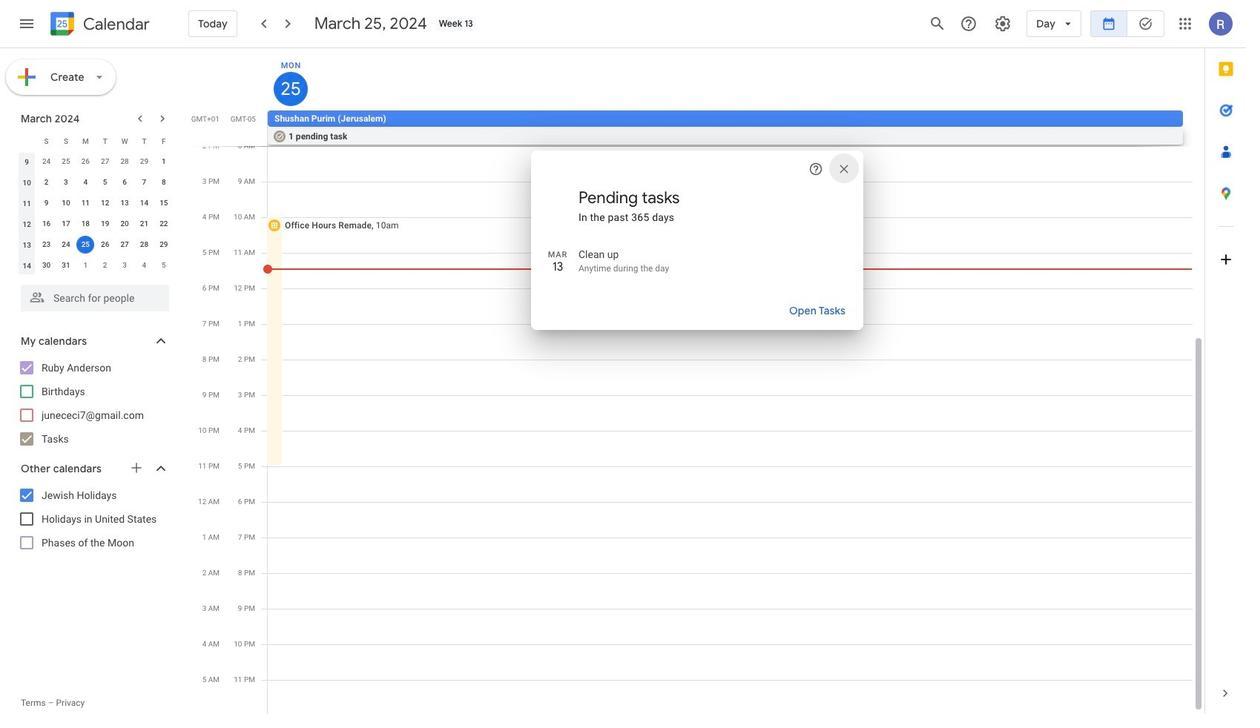 Task type: describe. For each thing, give the bounding box(es) containing it.
7 element
[[135, 174, 153, 191]]

calendar element
[[47, 9, 150, 42]]

21 element
[[135, 215, 153, 233]]

april 4 element
[[135, 257, 153, 275]]

2 element
[[38, 174, 55, 191]]

heading inside calendar element
[[80, 15, 150, 33]]

14 element
[[135, 194, 153, 212]]

february 27 element
[[96, 153, 114, 171]]

25, today element
[[77, 236, 94, 254]]

settings menu image
[[995, 15, 1013, 33]]

main drawer image
[[18, 15, 36, 33]]

february 28 element
[[116, 153, 134, 171]]

1 element
[[155, 153, 173, 171]]

my calendars list
[[3, 356, 184, 451]]

13 element
[[116, 194, 134, 212]]

clean up , march 13. list item
[[531, 243, 895, 280]]

monday, march 25, today element
[[274, 72, 308, 106]]

april 5 element
[[155, 257, 173, 275]]

17 element
[[57, 215, 75, 233]]

4 element
[[77, 174, 94, 191]]

22 element
[[155, 215, 173, 233]]

11 element
[[77, 194, 94, 212]]

26 element
[[96, 236, 114, 254]]

29 element
[[155, 236, 173, 254]]

column header inside march 2024 grid
[[17, 131, 37, 151]]

9 element
[[38, 194, 55, 212]]

27 element
[[116, 236, 134, 254]]

other calendars list
[[3, 484, 184, 555]]

31 element
[[57, 257, 75, 275]]

april 1 element
[[77, 257, 94, 275]]

30 element
[[38, 257, 55, 275]]

24 element
[[57, 236, 75, 254]]



Task type: locate. For each thing, give the bounding box(es) containing it.
15 element
[[155, 194, 173, 212]]

february 26 element
[[77, 153, 94, 171]]

grid
[[190, 48, 1205, 715]]

1 horizontal spatial cell
[[268, 111, 1193, 146]]

column header
[[17, 131, 37, 151]]

add other calendars image
[[129, 461, 144, 476]]

19 element
[[96, 215, 114, 233]]

row group
[[17, 151, 174, 276]]

Search for people text field
[[30, 285, 160, 312]]

february 25 element
[[57, 153, 75, 171]]

row group inside march 2024 grid
[[17, 151, 174, 276]]

18 element
[[77, 215, 94, 233]]

28 element
[[135, 236, 153, 254]]

10 element
[[57, 194, 75, 212]]

february 24 element
[[38, 153, 55, 171]]

3 element
[[57, 174, 75, 191]]

heading
[[80, 15, 150, 33]]

february 29 element
[[135, 153, 153, 171]]

april 3 element
[[116, 257, 134, 275]]

8 element
[[155, 174, 173, 191]]

None search field
[[0, 279, 184, 312]]

12 element
[[96, 194, 114, 212]]

23 element
[[38, 236, 55, 254]]

cell
[[268, 111, 1193, 146], [76, 235, 95, 255]]

0 horizontal spatial cell
[[76, 235, 95, 255]]

cell inside row group
[[76, 235, 95, 255]]

row
[[261, 111, 1205, 146], [17, 131, 174, 151], [17, 151, 174, 172], [17, 172, 174, 193], [17, 193, 174, 214], [17, 214, 174, 235], [17, 235, 174, 255], [17, 255, 174, 276]]

tab list
[[1206, 48, 1247, 673]]

march 2024 grid
[[14, 131, 174, 276]]

april 2 element
[[96, 257, 114, 275]]

1 vertical spatial cell
[[76, 235, 95, 255]]

0 vertical spatial cell
[[268, 111, 1193, 146]]

6 element
[[116, 174, 134, 191]]

20 element
[[116, 215, 134, 233]]

16 element
[[38, 215, 55, 233]]

5 element
[[96, 174, 114, 191]]



Task type: vqa. For each thing, say whether or not it's contained in the screenshot.
22 element
yes



